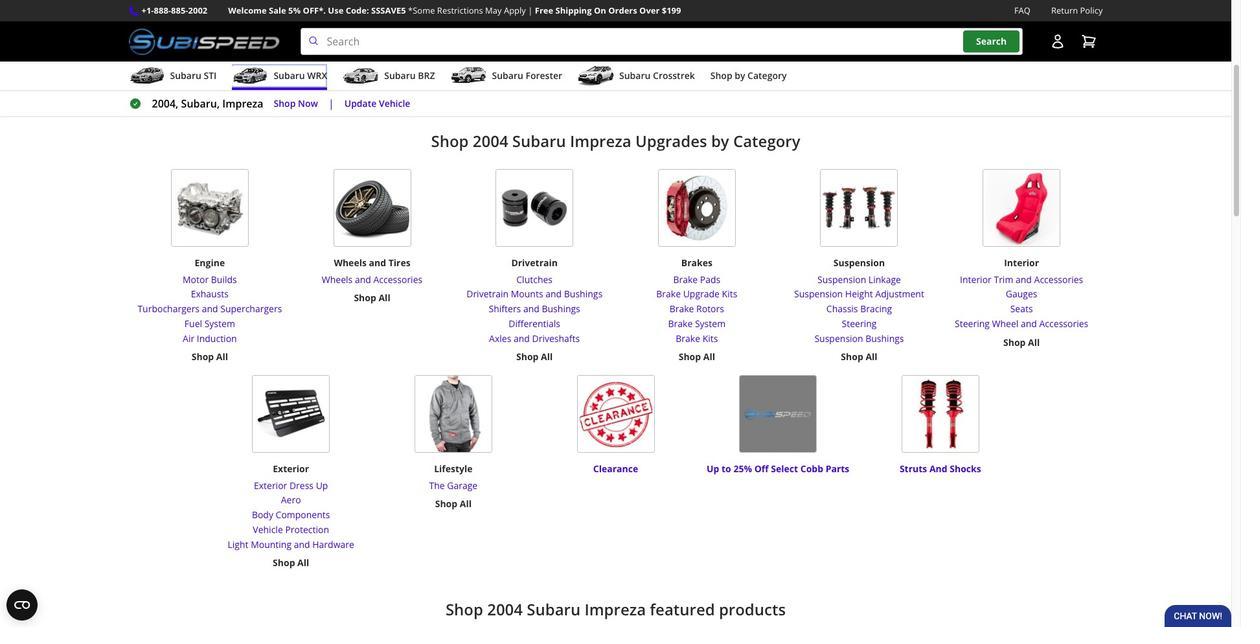 Task type: describe. For each thing, give the bounding box(es) containing it.
brakes image image
[[658, 169, 736, 247]]

engine image image
[[171, 169, 249, 247]]

subaru forester
[[492, 69, 563, 82]]

adjustment
[[876, 288, 925, 300]]

rotors
[[697, 303, 724, 315]]

clutches
[[517, 273, 553, 286]]

steering link
[[795, 317, 925, 332]]

now
[[298, 97, 318, 109]]

use
[[328, 5, 344, 16]]

engine
[[195, 257, 225, 269]]

brake down brake pads link
[[657, 288, 681, 300]]

0 vertical spatial wheels
[[334, 257, 367, 269]]

subaru wrx
[[274, 69, 327, 82]]

suspension suspension linkage suspension height adjustment chassis bracing steering suspension bushings shop all
[[795, 257, 925, 363]]

shop inside wheels and tires wheels and accessories shop all
[[354, 292, 376, 304]]

brake rotors link
[[657, 302, 738, 317]]

1 vertical spatial by
[[712, 130, 730, 152]]

search
[[977, 35, 1007, 48]]

a subaru forester thumbnail image image
[[451, 66, 487, 86]]

impreza for shop 2004 subaru impreza upgrades by category
[[570, 130, 632, 152]]

0 vertical spatial impreza
[[223, 97, 263, 111]]

subaru,
[[181, 97, 220, 111]]

clearance link
[[593, 457, 638, 475]]

subaru for subaru crosstrek
[[620, 69, 651, 82]]

1 vertical spatial category
[[734, 130, 801, 152]]

1 vertical spatial wheels
[[322, 273, 353, 286]]

all inside interior interior trim and accessories gauges seats steering wheel and accessories shop all
[[1029, 336, 1040, 348]]

0 vertical spatial |
[[528, 5, 533, 16]]

shop now link
[[274, 96, 318, 111]]

update vehicle button
[[345, 96, 410, 111]]

on
[[594, 5, 606, 16]]

25%
[[734, 463, 752, 475]]

1 horizontal spatial up
[[707, 463, 720, 475]]

subaru forester button
[[451, 64, 563, 90]]

all inside lifestyle the garage shop all
[[460, 498, 472, 510]]

upgrades
[[636, 130, 707, 152]]

exhausts
[[191, 288, 229, 300]]

return policy
[[1052, 5, 1103, 16]]

garage
[[447, 479, 478, 492]]

shop by category button
[[711, 64, 787, 90]]

shop all link for seats
[[1004, 335, 1040, 350]]

a subaru crosstrek thumbnail image image
[[578, 66, 614, 86]]

*some restrictions may apply | free shipping on orders over $199
[[408, 5, 681, 16]]

up to 25% off select cobb parts
[[707, 463, 850, 475]]

shop inside brakes brake pads brake upgrade kits brake rotors brake system brake kits shop all
[[679, 351, 701, 363]]

steering inside suspension suspension linkage suspension height adjustment chassis bracing steering suspension bushings shop all
[[842, 317, 877, 330]]

wheels and tires wheels and accessories shop all
[[322, 257, 423, 304]]

shop all link for chassis
[[841, 350, 878, 365]]

motor builds link
[[138, 273, 282, 287]]

bushings inside suspension suspension linkage suspension height adjustment chassis bracing steering suspension bushings shop all
[[866, 332, 904, 345]]

1 vertical spatial exterior
[[254, 479, 287, 492]]

fuel system link
[[138, 317, 282, 332]]

subaru sti button
[[129, 64, 217, 90]]

0 horizontal spatial drivetrain
[[467, 288, 509, 300]]

0 horizontal spatial |
[[329, 97, 334, 111]]

up to 25% off select cobb parts link
[[707, 457, 850, 475]]

free
[[535, 5, 554, 16]]

0 vertical spatial bushings
[[564, 288, 603, 300]]

vehicle protection link
[[228, 523, 354, 538]]

fuel
[[185, 317, 202, 330]]

update
[[345, 97, 377, 109]]

+1-888-885-2002
[[142, 5, 208, 16]]

shop inside drivetrain clutches drivetrain mounts and bushings shifters and bushings differentials axles and driveshafts shop all
[[517, 351, 539, 363]]

tires
[[389, 257, 411, 269]]

subaru for subaru brz
[[384, 69, 416, 82]]

open widget image
[[6, 590, 38, 621]]

turbochargers and superchargers link
[[138, 302, 282, 317]]

welcome
[[228, 5, 267, 16]]

hardware
[[313, 538, 354, 551]]

struts and shocks
[[900, 463, 982, 475]]

0 vertical spatial kits
[[722, 288, 738, 300]]

shifters and bushings link
[[467, 302, 603, 317]]

drivetrain clutches drivetrain mounts and bushings shifters and bushings differentials axles and driveshafts shop all
[[467, 257, 603, 363]]

axles and driveshafts link
[[467, 332, 603, 346]]

seats
[[1011, 303, 1033, 315]]

subaru for subaru forester
[[492, 69, 524, 82]]

suspension bushings link
[[795, 332, 925, 346]]

interior image image
[[983, 169, 1061, 247]]

0 vertical spatial exterior
[[273, 463, 309, 475]]

shop inside "engine motor builds exhausts turbochargers and superchargers fuel system air induction shop all"
[[192, 351, 214, 363]]

policy
[[1081, 5, 1103, 16]]

shop all link for superchargers
[[192, 350, 228, 365]]

cobb
[[801, 463, 824, 475]]

all inside suspension suspension linkage suspension height adjustment chassis bracing steering suspension bushings shop all
[[866, 351, 878, 363]]

suspension up the suspension linkage link
[[834, 257, 885, 269]]

sssave5
[[371, 5, 406, 16]]

dress
[[290, 479, 314, 492]]

featured
[[650, 599, 715, 620]]

+1-888-885-2002 link
[[142, 4, 208, 18]]

drivetrain image image
[[496, 169, 574, 247]]

light mounting and hardware link
[[228, 538, 354, 552]]

0 horizontal spatial kits
[[703, 332, 718, 345]]

axles
[[489, 332, 512, 345]]

brake down brake rotors link on the right
[[668, 317, 693, 330]]

aero link
[[228, 493, 354, 508]]

aero
[[281, 494, 301, 506]]

brake kits link
[[657, 332, 738, 346]]

shop all link down the garage link
[[435, 497, 472, 512]]

and
[[930, 463, 948, 475]]

restrictions
[[437, 5, 483, 16]]

struts and shocks image image
[[902, 375, 980, 453]]

888-
[[154, 5, 171, 16]]

mounting
[[251, 538, 292, 551]]

shop now
[[274, 97, 318, 109]]

height
[[846, 288, 873, 300]]

air induction link
[[138, 332, 282, 346]]

return policy link
[[1052, 4, 1103, 18]]

suspension linkage link
[[795, 273, 925, 287]]

all inside "engine motor builds exhausts turbochargers and superchargers fuel system air induction shop all"
[[216, 351, 228, 363]]

1 horizontal spatial interior
[[1005, 257, 1040, 269]]

shop all link for brake
[[679, 350, 715, 365]]

body
[[252, 509, 273, 521]]

lifestyle the garage shop all
[[429, 463, 478, 510]]

shop 2004 subaru impreza upgrades by category
[[431, 130, 801, 152]]

vehicle inside button
[[379, 97, 410, 109]]



Task type: vqa. For each thing, say whether or not it's contained in the screenshot.


Task type: locate. For each thing, give the bounding box(es) containing it.
pads
[[700, 273, 721, 286]]

driveshafts
[[532, 332, 580, 345]]

shop all link down axles and driveshafts link
[[517, 350, 553, 365]]

system down rotors
[[695, 317, 726, 330]]

lifestyle image image
[[415, 375, 492, 453]]

shop all link
[[354, 291, 391, 306], [1004, 335, 1040, 350], [192, 350, 228, 365], [517, 350, 553, 365], [679, 350, 715, 365], [841, 350, 878, 365], [435, 497, 472, 512], [273, 556, 309, 571]]

category inside dropdown button
[[748, 69, 787, 82]]

1 horizontal spatial kits
[[722, 288, 738, 300]]

return
[[1052, 5, 1078, 16]]

brakes
[[682, 257, 713, 269]]

1 vertical spatial 2004
[[487, 599, 523, 620]]

interior trim and accessories link
[[955, 273, 1089, 287]]

struts
[[900, 463, 928, 475]]

2 system from the left
[[695, 317, 726, 330]]

all down brake kits link
[[704, 351, 715, 363]]

shop by category
[[711, 69, 787, 82]]

system
[[205, 317, 235, 330], [695, 317, 726, 330]]

subaru inside dropdown button
[[274, 69, 305, 82]]

select
[[771, 463, 798, 475]]

apply
[[504, 5, 526, 16]]

2002
[[188, 5, 208, 16]]

2004 for shop 2004 subaru impreza upgrades by category
[[473, 130, 508, 152]]

0 horizontal spatial vehicle
[[253, 524, 283, 536]]

steering
[[842, 317, 877, 330], [955, 317, 990, 330]]

upgrade
[[683, 288, 720, 300]]

code:
[[346, 5, 369, 16]]

exterior dress up link
[[228, 479, 354, 493]]

interior left trim at the top right
[[960, 273, 992, 286]]

1 horizontal spatial by
[[735, 69, 746, 82]]

body components link
[[228, 508, 354, 523]]

over
[[640, 5, 660, 16]]

forester
[[526, 69, 563, 82]]

subaru for subaru sti
[[170, 69, 201, 82]]

drivetrain up shifters
[[467, 288, 509, 300]]

all down steering wheel and accessories link
[[1029, 336, 1040, 348]]

air
[[183, 332, 195, 345]]

sti
[[204, 69, 217, 82]]

impreza
[[223, 97, 263, 111], [570, 130, 632, 152], [585, 599, 646, 620]]

gauges
[[1006, 288, 1038, 300]]

a subaru wrx thumbnail image image
[[232, 66, 269, 86]]

update vehicle
[[345, 97, 410, 109]]

all down suspension bushings link
[[866, 351, 878, 363]]

bushings up driveshafts on the left bottom of the page
[[542, 303, 581, 315]]

exterior
[[273, 463, 309, 475], [254, 479, 287, 492]]

impreza for shop 2004 subaru impreza featured products
[[585, 599, 646, 620]]

kits up rotors
[[722, 288, 738, 300]]

0 horizontal spatial interior
[[960, 273, 992, 286]]

up right dress
[[316, 479, 328, 492]]

subaru brz
[[384, 69, 435, 82]]

exterior up aero
[[254, 479, 287, 492]]

parts
[[826, 463, 850, 475]]

vehicle inside exterior exterior dress up aero body components vehicle protection light mounting and hardware shop all
[[253, 524, 283, 536]]

the garage link
[[429, 479, 478, 493]]

drivetrain up clutches
[[512, 257, 558, 269]]

all down garage
[[460, 498, 472, 510]]

shop all link down brake kits link
[[679, 350, 715, 365]]

1 vertical spatial bushings
[[542, 303, 581, 315]]

1 vertical spatial interior
[[960, 273, 992, 286]]

1 steering from the left
[[842, 317, 877, 330]]

drivetrain mounts and bushings link
[[467, 287, 603, 302]]

faq link
[[1015, 4, 1031, 18]]

subaru for subaru wrx
[[274, 69, 305, 82]]

brake
[[674, 273, 698, 286], [657, 288, 681, 300], [670, 303, 694, 315], [668, 317, 693, 330], [676, 332, 701, 345]]

lifestyle
[[434, 463, 473, 475]]

wheels and tires image image
[[333, 169, 411, 247]]

shifters
[[489, 303, 521, 315]]

subaru crosstrek button
[[578, 64, 695, 90]]

suspension up chassis
[[795, 288, 843, 300]]

accessories down seats link
[[1040, 317, 1089, 330]]

wrx
[[307, 69, 327, 82]]

interior up interior trim and accessories link
[[1005, 257, 1040, 269]]

shop all link down light mounting and hardware link
[[273, 556, 309, 571]]

2004
[[473, 130, 508, 152], [487, 599, 523, 620]]

by inside dropdown button
[[735, 69, 746, 82]]

system up the induction
[[205, 317, 235, 330]]

| right now
[[329, 97, 334, 111]]

suspension height adjustment link
[[795, 287, 925, 302]]

subaru brz button
[[343, 64, 435, 90]]

search input field
[[300, 28, 1023, 55]]

and inside "engine motor builds exhausts turbochargers and superchargers fuel system air induction shop all"
[[202, 303, 218, 315]]

all inside brakes brake pads brake upgrade kits brake rotors brake system brake kits shop all
[[704, 351, 715, 363]]

brake down brake system link
[[676, 332, 701, 345]]

1 horizontal spatial system
[[695, 317, 726, 330]]

steering left "wheel"
[[955, 317, 990, 330]]

exterior exterior dress up aero body components vehicle protection light mounting and hardware shop all
[[228, 463, 354, 569]]

up left to
[[707, 463, 720, 475]]

0 horizontal spatial up
[[316, 479, 328, 492]]

1 vertical spatial |
[[329, 97, 334, 111]]

suspension up height
[[818, 273, 867, 286]]

0 horizontal spatial by
[[712, 130, 730, 152]]

0 vertical spatial vehicle
[[379, 97, 410, 109]]

shop all link for shop
[[354, 291, 391, 306]]

2 steering from the left
[[955, 317, 990, 330]]

all down driveshafts on the left bottom of the page
[[541, 351, 553, 363]]

shop all link for shifters
[[517, 350, 553, 365]]

products
[[719, 599, 786, 620]]

components
[[276, 509, 330, 521]]

shop inside dropdown button
[[711, 69, 733, 82]]

all inside drivetrain clutches drivetrain mounts and bushings shifters and bushings differentials axles and driveshafts shop all
[[541, 351, 553, 363]]

up
[[707, 463, 720, 475], [316, 479, 328, 492]]

shop all link for components
[[273, 556, 309, 571]]

1 vertical spatial drivetrain
[[467, 288, 509, 300]]

mounts
[[511, 288, 543, 300]]

a subaru brz thumbnail image image
[[343, 66, 379, 86]]

shop all link down steering wheel and accessories link
[[1004, 335, 1040, 350]]

subaru inside "dropdown button"
[[620, 69, 651, 82]]

0 vertical spatial up
[[707, 463, 720, 475]]

system inside "engine motor builds exhausts turbochargers and superchargers fuel system air induction shop all"
[[205, 317, 235, 330]]

0 horizontal spatial system
[[205, 317, 235, 330]]

button image
[[1050, 34, 1066, 49]]

shop all link down air induction link
[[192, 350, 228, 365]]

1 horizontal spatial drivetrain
[[512, 257, 558, 269]]

shocks
[[950, 463, 982, 475]]

$199
[[662, 5, 681, 16]]

steering wheel and accessories link
[[955, 317, 1089, 332]]

a subaru sti thumbnail image image
[[129, 66, 165, 86]]

885-
[[171, 5, 188, 16]]

all inside exterior exterior dress up aero body components vehicle protection light mounting and hardware shop all
[[298, 557, 309, 569]]

orders
[[609, 5, 637, 16]]

0 vertical spatial drivetrain
[[512, 257, 558, 269]]

interior interior trim and accessories gauges seats steering wheel and accessories shop all
[[955, 257, 1089, 348]]

subaru sti
[[170, 69, 217, 82]]

2004,
[[152, 97, 179, 111]]

1 horizontal spatial steering
[[955, 317, 990, 330]]

1 horizontal spatial |
[[528, 5, 533, 16]]

shop inside suspension suspension linkage suspension height adjustment chassis bracing steering suspension bushings shop all
[[841, 351, 864, 363]]

shop inside lifestyle the garage shop all
[[435, 498, 458, 510]]

1 vertical spatial impreza
[[570, 130, 632, 152]]

chassis bracing link
[[795, 302, 925, 317]]

vehicle up mounting
[[253, 524, 283, 536]]

steering inside interior interior trim and accessories gauges seats steering wheel and accessories shop all
[[955, 317, 990, 330]]

1 vertical spatial up
[[316, 479, 328, 492]]

1 horizontal spatial vehicle
[[379, 97, 410, 109]]

system inside brakes brake pads brake upgrade kits brake rotors brake system brake kits shop all
[[695, 317, 726, 330]]

0 vertical spatial by
[[735, 69, 746, 82]]

shop
[[711, 69, 733, 82], [274, 97, 296, 109], [431, 130, 469, 152], [354, 292, 376, 304], [1004, 336, 1026, 348], [192, 351, 214, 363], [517, 351, 539, 363], [679, 351, 701, 363], [841, 351, 864, 363], [435, 498, 458, 510], [273, 557, 295, 569], [446, 599, 483, 620]]

accessories inside wheels and tires wheels and accessories shop all
[[374, 273, 423, 286]]

suspension down steering link at the bottom of page
[[815, 332, 864, 345]]

the
[[429, 479, 445, 492]]

shop inside interior interior trim and accessories gauges seats steering wheel and accessories shop all
[[1004, 336, 1026, 348]]

bushings
[[564, 288, 603, 300], [542, 303, 581, 315], [866, 332, 904, 345]]

all down the induction
[[216, 351, 228, 363]]

trim
[[994, 273, 1014, 286]]

exterior up the exterior dress up link
[[273, 463, 309, 475]]

|
[[528, 5, 533, 16], [329, 97, 334, 111]]

brake upgrade kits link
[[657, 287, 738, 302]]

welcome sale 5% off*. use code: sssave5
[[228, 5, 406, 16]]

all inside wheels and tires wheels and accessories shop all
[[379, 292, 391, 304]]

clearance image image
[[577, 375, 655, 453]]

steering down chassis bracing link
[[842, 317, 877, 330]]

shop all link down suspension bushings link
[[841, 350, 878, 365]]

0 horizontal spatial steering
[[842, 317, 877, 330]]

all down wheels and accessories link
[[379, 292, 391, 304]]

0 vertical spatial 2004
[[473, 130, 508, 152]]

accessories up gauges
[[1035, 273, 1084, 286]]

1 vertical spatial vehicle
[[253, 524, 283, 536]]

engine motor builds exhausts turbochargers and superchargers fuel system air induction shop all
[[138, 257, 282, 363]]

1 system from the left
[[205, 317, 235, 330]]

up to 25% off select cobb parts image image
[[740, 375, 817, 453]]

category
[[748, 69, 787, 82], [734, 130, 801, 152]]

all down light mounting and hardware link
[[298, 557, 309, 569]]

and inside exterior exterior dress up aero body components vehicle protection light mounting and hardware shop all
[[294, 538, 310, 551]]

exhausts link
[[138, 287, 282, 302]]

search button
[[964, 31, 1020, 52]]

shop 2004 subaru impreza featured products
[[446, 599, 786, 620]]

1 vertical spatial kits
[[703, 332, 718, 345]]

0 vertical spatial interior
[[1005, 257, 1040, 269]]

subispeed logo image
[[129, 28, 280, 55]]

turbochargers
[[138, 303, 200, 315]]

2 vertical spatial bushings
[[866, 332, 904, 345]]

suspension image image
[[821, 169, 899, 247]]

5%
[[288, 5, 301, 16]]

gauges link
[[955, 287, 1089, 302]]

shop all link down wheels and accessories link
[[354, 291, 391, 306]]

to
[[722, 463, 732, 475]]

off
[[755, 463, 769, 475]]

bushings down the clutches 'link'
[[564, 288, 603, 300]]

shipping
[[556, 5, 592, 16]]

bushings down steering link at the bottom of page
[[866, 332, 904, 345]]

up inside exterior exterior dress up aero body components vehicle protection light mounting and hardware shop all
[[316, 479, 328, 492]]

2 vertical spatial impreza
[[585, 599, 646, 620]]

brakes brake pads brake upgrade kits brake rotors brake system brake kits shop all
[[657, 257, 738, 363]]

kits down brake system link
[[703, 332, 718, 345]]

shop inside exterior exterior dress up aero body components vehicle protection light mounting and hardware shop all
[[273, 557, 295, 569]]

exterior image image
[[252, 375, 330, 453]]

2004, subaru, impreza
[[152, 97, 263, 111]]

brake down "brake upgrade kits" link
[[670, 303, 694, 315]]

0 vertical spatial category
[[748, 69, 787, 82]]

2004 for shop 2004 subaru impreza featured products
[[487, 599, 523, 620]]

vehicle down subaru brz dropdown button
[[379, 97, 410, 109]]

brake pads link
[[657, 273, 738, 287]]

accessories down tires
[[374, 273, 423, 286]]

brake up "brake upgrade kits" link
[[674, 273, 698, 286]]

| left free
[[528, 5, 533, 16]]

+1-
[[142, 5, 154, 16]]



